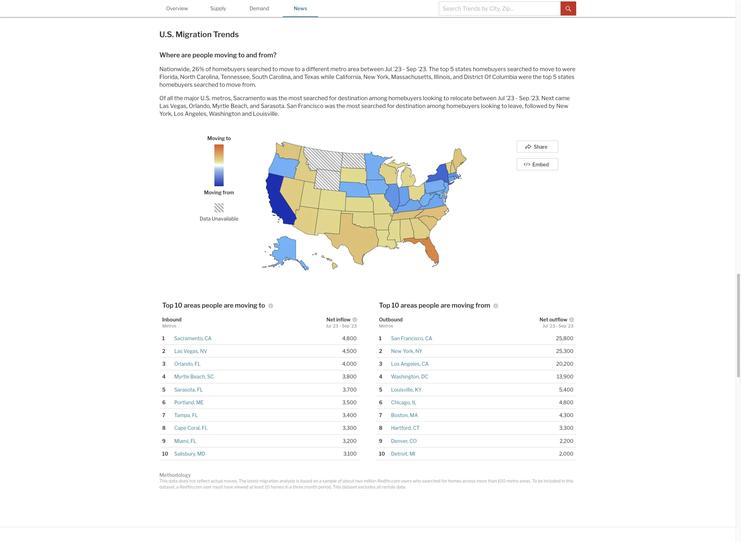 Task type: describe. For each thing, give the bounding box(es) containing it.
0 horizontal spatial from
[[223, 190, 234, 196]]

moving for moving from
[[204, 190, 222, 196]]

outflow
[[549, 317, 567, 323]]

where
[[159, 51, 180, 59]]

1 vertical spatial los
[[391, 361, 400, 367]]

3,200
[[343, 438, 357, 444]]

vegas, inside of all the major u.s. metros, sacramento was the most searched for destination among homebuyers looking to relocate between  jul '23 - sep '23. next came las vegas, orlando, myrtle beach, and sarasota. san francisco was the most searched for destination among homebuyers looking to leave, followed by new york, los angeles, washington and louisville.
[[170, 103, 188, 110]]

25,300
[[556, 348, 573, 354]]

1 vertical spatial las
[[174, 348, 183, 354]]

moving to
[[207, 135, 231, 141]]

be
[[538, 479, 543, 484]]

13,900
[[557, 374, 573, 380]]

4,000
[[342, 361, 357, 367]]

louisville, ky link
[[391, 387, 422, 393]]

news link
[[283, 0, 318, 16]]

homebuyers down massachusetts,
[[389, 95, 422, 102]]

3,800
[[342, 374, 357, 380]]

york, inside of all the major u.s. metros, sacramento was the most searched for destination among homebuyers looking to relocate between  jul '23 - sep '23. next came las vegas, orlando, myrtle beach, and sarasota. san francisco was the most searched for destination among homebuyers looking to leave, followed by new york, los angeles, washington and louisville.
[[159, 111, 173, 117]]

5 up next
[[553, 74, 557, 80]]

salisbury,
[[174, 451, 196, 457]]

next
[[541, 95, 554, 102]]

hartford,
[[391, 425, 412, 431]]

0 vertical spatial were
[[562, 66, 575, 73]]

los inside of all the major u.s. metros, sacramento was the most searched for destination among homebuyers looking to relocate between  jul '23 - sep '23. next came las vegas, orlando, myrtle beach, and sarasota. san francisco was the most searched for destination among homebuyers looking to leave, followed by new york, los angeles, washington and louisville.
[[174, 111, 184, 117]]

4 for top 10 areas people are moving to
[[162, 374, 166, 380]]

1 horizontal spatial redfin.com
[[378, 479, 400, 484]]

beach, inside of all the major u.s. metros, sacramento was the most searched for destination among homebuyers looking to relocate between  jul '23 - sep '23. next came las vegas, orlando, myrtle beach, and sarasota. san francisco was the most searched for destination among homebuyers looking to leave, followed by new york, los angeles, washington and louisville.
[[231, 103, 249, 110]]

portland, me link
[[174, 400, 204, 406]]

3,700
[[343, 387, 357, 393]]

inflow
[[336, 317, 351, 323]]

detroit, mi
[[391, 451, 415, 457]]

miami, fl link
[[174, 438, 196, 444]]

dc
[[421, 374, 428, 380]]

metros,
[[212, 95, 232, 102]]

searched up south
[[247, 66, 271, 73]]

massachusetts,
[[391, 74, 433, 80]]

major
[[184, 95, 199, 102]]

orlando, inside of all the major u.s. metros, sacramento was the most searched for destination among homebuyers looking to relocate between  jul '23 - sep '23. next came las vegas, orlando, myrtle beach, and sarasota. san francisco was the most searched for destination among homebuyers looking to leave, followed by new york, los angeles, washington and louisville.
[[189, 103, 211, 110]]

'23 inside of all the major u.s. metros, sacramento was the most searched for destination among homebuyers looking to relocate between  jul '23 - sep '23. next came las vegas, orlando, myrtle beach, and sarasota. san francisco was the most searched for destination among homebuyers looking to leave, followed by new york, los angeles, washington and louisville.
[[506, 95, 514, 102]]

'23 down net inflow
[[332, 324, 338, 329]]

tampa, fl
[[174, 413, 198, 419]]

1 vertical spatial were
[[518, 74, 532, 80]]

2 vertical spatial york,
[[403, 348, 414, 354]]

nv
[[200, 348, 207, 354]]

3,500
[[342, 400, 357, 406]]

portland, me
[[174, 400, 204, 406]]

0 vertical spatial homes
[[448, 479, 462, 484]]

0 vertical spatial was
[[267, 95, 277, 102]]

dataset
[[342, 485, 357, 490]]

california,
[[336, 74, 362, 80]]

of inside nationwide, 26% of homebuyers searched to move to a different metro area between jul '23 - sep '23. the top 5 states homebuyers searched to move to were florida, north carolina, tennessee, south carolina, and texas  while california, new york, massachusetts, illinois, and district of columbia were the top 5 states homebuyers searched to move from.
[[484, 74, 491, 80]]

jul inside nationwide, 26% of homebuyers searched to move to a different metro area between jul '23 - sep '23. the top 5 states homebuyers searched to move to were florida, north carolina, tennessee, south carolina, and texas  while california, new york, massachusetts, illinois, and district of columbia were the top 5 states homebuyers searched to move from.
[[385, 66, 392, 73]]

the left the "major"
[[174, 95, 183, 102]]

york, inside nationwide, 26% of homebuyers searched to move to a different metro area between jul '23 - sep '23. the top 5 states homebuyers searched to move to were florida, north carolina, tennessee, south carolina, and texas  while california, new york, massachusetts, illinois, and district of columbia were the top 5 states homebuyers searched to move from.
[[377, 74, 390, 80]]

1 vertical spatial looking
[[481, 103, 500, 110]]

cape coral, fl
[[174, 425, 208, 431]]

sacramento, ca
[[174, 335, 212, 341]]

2 for top 10 areas people are moving to
[[162, 348, 165, 354]]

0 vertical spatial states
[[455, 66, 472, 73]]

methodology
[[159, 472, 191, 478]]

more
[[477, 479, 487, 484]]

news
[[294, 5, 307, 11]]

overview link
[[159, 0, 195, 16]]

3 for top 10 areas people are moving from
[[379, 361, 382, 367]]

denver, co link
[[391, 438, 417, 444]]

me
[[196, 400, 204, 406]]

1 horizontal spatial move
[[279, 66, 294, 73]]

hartford, ct
[[391, 425, 420, 431]]

least
[[254, 485, 264, 490]]

than
[[488, 479, 497, 484]]

south
[[252, 74, 268, 80]]

1 horizontal spatial states
[[558, 74, 574, 80]]

9 for top 10 areas people are moving to
[[162, 438, 166, 444]]

searched down nationwide, 26% of homebuyers searched to move to a different metro area between jul '23 - sep '23. the top 5 states homebuyers searched to move to were florida, north carolina, tennessee, south carolina, and texas  while california, new york, massachusetts, illinois, and district of columbia were the top 5 states homebuyers searched to move from.
[[361, 103, 386, 110]]

this
[[566, 479, 573, 484]]

8 for top 10 areas people are moving to
[[162, 425, 166, 431]]

across
[[463, 479, 476, 484]]

0 vertical spatial destination
[[338, 95, 368, 102]]

net outflow
[[540, 317, 567, 323]]

7 for top 10 areas people are moving to
[[162, 413, 165, 419]]

illinois,
[[434, 74, 452, 80]]

searched up columbia
[[507, 66, 532, 73]]

0 horizontal spatial u.s.
[[159, 30, 174, 39]]

1 horizontal spatial was
[[325, 103, 335, 110]]

0 horizontal spatial looking
[[423, 95, 442, 102]]

mi
[[409, 451, 415, 457]]

sep down inflow
[[342, 324, 349, 329]]

0 horizontal spatial most
[[289, 95, 302, 102]]

top for top 10 areas people are moving to
[[162, 302, 173, 309]]

- inside nationwide, 26% of homebuyers searched to move to a different metro area between jul '23 - sep '23. the top 5 states homebuyers searched to move to were florida, north carolina, tennessee, south carolina, and texas  while california, new york, massachusetts, illinois, and district of columbia were the top 5 states homebuyers searched to move from.
[[403, 66, 405, 73]]

10 inside methodology this data does not reflect actual moves. the latest migration analysis is based on a sample of about two million redfin.com users who searched for homes across more than 100 metro areas. to be included in this dataset, a redfin.com user must have viewed at least 10 homes in a three month period. this dataset excludes all rentals data.
[[265, 485, 270, 490]]

1 vertical spatial top
[[543, 74, 552, 80]]

the up the sarasota.
[[278, 95, 287, 102]]

7 for top 10 areas people are moving from
[[379, 413, 382, 419]]

for inside methodology this data does not reflect actual moves. the latest migration analysis is based on a sample of about two million redfin.com users who searched for homes across more than 100 metro areas. to be included in this dataset, a redfin.com user must have viewed at least 10 homes in a three month period. this dataset excludes all rentals data.
[[441, 479, 447, 484]]

0 horizontal spatial redfin.com
[[180, 485, 202, 490]]

of all the major u.s. metros, sacramento was the most searched for destination among homebuyers looking to relocate between  jul '23 - sep '23. next came las vegas, orlando, myrtle beach, and sarasota. san francisco was the most searched for destination among homebuyers looking to leave, followed by new york, los angeles, washington and louisville.
[[159, 95, 570, 117]]

ca up the nv
[[205, 335, 212, 341]]

have
[[224, 485, 233, 490]]

leave,
[[508, 103, 523, 110]]

where are people moving to and from?
[[159, 51, 277, 59]]

fl for tampa, fl
[[192, 413, 198, 419]]

user
[[203, 485, 212, 490]]

las inside of all the major u.s. metros, sacramento was the most searched for destination among homebuyers looking to relocate between  jul '23 - sep '23. next came las vegas, orlando, myrtle beach, and sarasota. san francisco was the most searched for destination among homebuyers looking to leave, followed by new york, los angeles, washington and louisville.
[[159, 103, 169, 110]]

10 left salisbury,
[[162, 451, 168, 457]]

outbound
[[379, 317, 403, 323]]

sample
[[322, 479, 337, 484]]

a down data
[[176, 485, 179, 490]]

area
[[348, 66, 359, 73]]

boston, ma link
[[391, 413, 418, 419]]

2 carolina, from the left
[[269, 74, 292, 80]]

embed
[[532, 162, 549, 168]]

9 for top 10 areas people are moving from
[[379, 438, 382, 444]]

a right on
[[319, 479, 321, 484]]

ky
[[415, 387, 422, 393]]

sacramento
[[233, 95, 266, 102]]

chicago, il
[[391, 400, 416, 406]]

orlando, fl link
[[174, 361, 201, 367]]

3,400
[[342, 413, 357, 419]]

to
[[532, 479, 537, 484]]

supply link
[[200, 0, 236, 16]]

must
[[213, 485, 223, 490]]

1 horizontal spatial san
[[391, 335, 400, 341]]

of inside methodology this data does not reflect actual moves. the latest migration analysis is based on a sample of about two million redfin.com users who searched for homes across more than 100 metro areas. to be included in this dataset, a redfin.com user must have viewed at least 10 homes in a three month period. this dataset excludes all rentals data.
[[338, 479, 342, 484]]

3 for top 10 areas people are moving to
[[162, 361, 165, 367]]

1 vertical spatial orlando,
[[174, 361, 194, 367]]

areas for top 10 areas people are moving from
[[401, 302, 417, 309]]

salisbury, md link
[[174, 451, 205, 457]]

3,300 for to
[[342, 425, 357, 431]]

6 for top 10 areas people are moving to
[[162, 400, 166, 406]]

jul down net outflow
[[543, 324, 548, 329]]

1 horizontal spatial most
[[346, 103, 360, 110]]

nationwide,
[[159, 66, 191, 73]]

the inside methodology this data does not reflect actual moves. the latest migration analysis is based on a sample of about two million redfin.com users who searched for homes across more than 100 metro areas. to be included in this dataset, a redfin.com user must have viewed at least 10 homes in a three month period. this dataset excludes all rentals data.
[[239, 479, 246, 484]]

angeles, inside of all the major u.s. metros, sacramento was the most searched for destination among homebuyers looking to relocate between  jul '23 - sep '23. next came las vegas, orlando, myrtle beach, and sarasota. san francisco was the most searched for destination among homebuyers looking to leave, followed by new york, los angeles, washington and louisville.
[[185, 111, 208, 117]]

who
[[413, 479, 421, 484]]

'23. inside nationwide, 26% of homebuyers searched to move to a different metro area between jul '23 - sep '23. the top 5 states homebuyers searched to move to were florida, north carolina, tennessee, south carolina, and texas  while california, new york, massachusetts, illinois, and district of columbia were the top 5 states homebuyers searched to move from.
[[418, 66, 427, 73]]

top 10 areas people are moving to
[[162, 302, 265, 309]]

1 vertical spatial beach,
[[190, 374, 206, 380]]

san francisco, ca link
[[391, 335, 432, 341]]

10 left detroit, on the right
[[379, 451, 385, 457]]

sep inside nationwide, 26% of homebuyers searched to move to a different metro area between jul '23 - sep '23. the top 5 states homebuyers searched to move to were florida, north carolina, tennessee, south carolina, and texas  while california, new york, massachusetts, illinois, and district of columbia were the top 5 states homebuyers searched to move from.
[[406, 66, 417, 73]]

actual
[[211, 479, 223, 484]]

searched down the 26%
[[194, 82, 218, 88]]

0 horizontal spatial are
[[181, 51, 191, 59]]

moving for top 10 areas people are moving to
[[235, 302, 257, 309]]

2 horizontal spatial move
[[540, 66, 554, 73]]

searched inside methodology this data does not reflect actual moves. the latest migration analysis is based on a sample of about two million redfin.com users who searched for homes across more than 100 metro areas. to be included in this dataset, a redfin.com user must have viewed at least 10 homes in a three month period. this dataset excludes all rentals data.
[[422, 479, 441, 484]]

10 up inbound
[[175, 302, 182, 309]]

1 horizontal spatial among
[[427, 103, 445, 110]]

0 horizontal spatial among
[[369, 95, 387, 102]]

6 for top 10 areas people are moving from
[[379, 400, 382, 406]]

tennessee,
[[221, 74, 251, 80]]

users
[[401, 479, 412, 484]]

1 vertical spatial angeles,
[[401, 361, 421, 367]]

overview
[[166, 5, 188, 11]]

sc
[[207, 374, 214, 380]]

2 vertical spatial new
[[391, 348, 402, 354]]

1 vertical spatial homes
[[271, 485, 284, 490]]

sep down outflow
[[559, 324, 566, 329]]

5 left louisville,
[[379, 387, 382, 393]]

0 horizontal spatial move
[[226, 82, 241, 88]]

excludes
[[358, 485, 376, 490]]

washington, dc link
[[391, 374, 428, 380]]

jul down net inflow
[[326, 324, 331, 329]]

new york, ny
[[391, 348, 422, 354]]



Task type: locate. For each thing, give the bounding box(es) containing it.
1 vertical spatial between
[[473, 95, 497, 102]]

1 top from the left
[[162, 302, 173, 309]]

0 vertical spatial los
[[174, 111, 184, 117]]

'23. up followed
[[531, 95, 540, 102]]

il
[[412, 400, 416, 406]]

detroit,
[[391, 451, 408, 457]]

1 horizontal spatial 2
[[379, 348, 382, 354]]

6 left chicago,
[[379, 400, 382, 406]]

north
[[180, 74, 195, 80]]

1 down outbound
[[379, 335, 381, 341]]

1 horizontal spatial 3
[[379, 361, 382, 367]]

fl for orlando, fl
[[195, 361, 201, 367]]

areas up outbound
[[401, 302, 417, 309]]

1 vertical spatial myrtle
[[174, 374, 189, 380]]

net for to
[[327, 317, 335, 323]]

the up next
[[533, 74, 542, 80]]

areas.
[[519, 479, 531, 484]]

1 4 from the left
[[162, 374, 166, 380]]

0 vertical spatial vegas,
[[170, 103, 188, 110]]

came
[[555, 95, 570, 102]]

miami, fl
[[174, 438, 196, 444]]

new inside of all the major u.s. metros, sacramento was the most searched for destination among homebuyers looking to relocate between  jul '23 - sep '23. next came las vegas, orlando, myrtle beach, and sarasota. san francisco was the most searched for destination among homebuyers looking to leave, followed by new york, los angeles, washington and louisville.
[[556, 103, 568, 110]]

miami,
[[174, 438, 189, 444]]

0 vertical spatial new
[[363, 74, 375, 80]]

among
[[369, 95, 387, 102], [427, 103, 445, 110]]

data unavailable
[[200, 216, 238, 222]]

sep
[[406, 66, 417, 73], [519, 95, 529, 102], [342, 324, 349, 329], [559, 324, 566, 329]]

while
[[321, 74, 334, 80]]

'23 up 25,800
[[567, 324, 573, 329]]

new up los angeles, ca link
[[391, 348, 402, 354]]

cape coral, fl link
[[174, 425, 208, 431]]

orlando,
[[189, 103, 211, 110], [174, 361, 194, 367]]

0 vertical spatial of
[[206, 66, 211, 73]]

fl for sarasota, fl
[[197, 387, 203, 393]]

2 3,300 from the left
[[559, 425, 573, 431]]

5
[[450, 66, 454, 73], [553, 74, 557, 80], [162, 387, 166, 393], [379, 387, 382, 393]]

areas for top 10 areas people are moving to
[[184, 302, 200, 309]]

los angeles, ca
[[391, 361, 429, 367]]

10 up outbound
[[392, 302, 399, 309]]

2,000
[[559, 451, 573, 457]]

0 horizontal spatial areas
[[184, 302, 200, 309]]

homebuyers down relocate
[[446, 103, 480, 110]]

sep up leave,
[[519, 95, 529, 102]]

2 horizontal spatial york,
[[403, 348, 414, 354]]

san inside of all the major u.s. metros, sacramento was the most searched for destination among homebuyers looking to relocate between  jul '23 - sep '23. next came las vegas, orlando, myrtle beach, and sarasota. san francisco was the most searched for destination among homebuyers looking to leave, followed by new york, los angeles, washington and louisville.
[[287, 103, 297, 110]]

jul '23 - sep '23 down inflow
[[326, 324, 357, 329]]

0 vertical spatial top
[[440, 66, 449, 73]]

in left this
[[562, 479, 565, 484]]

washington
[[209, 111, 241, 117]]

searched right who
[[422, 479, 441, 484]]

1 3,300 from the left
[[342, 425, 357, 431]]

1 vertical spatial this
[[333, 485, 341, 490]]

1 horizontal spatial u.s.
[[201, 95, 211, 102]]

moves.
[[224, 479, 238, 484]]

u.s. up 'where'
[[159, 30, 174, 39]]

florida,
[[159, 74, 179, 80]]

ct
[[413, 425, 420, 431]]

jul
[[385, 66, 392, 73], [498, 95, 505, 102], [326, 324, 331, 329], [543, 324, 548, 329]]

between inside of all the major u.s. metros, sacramento was the most searched for destination among homebuyers looking to relocate between  jul '23 - sep '23. next came las vegas, orlando, myrtle beach, and sarasota. san francisco was the most searched for destination among homebuyers looking to leave, followed by new york, los angeles, washington and louisville.
[[473, 95, 497, 102]]

fl for miami, fl
[[190, 438, 196, 444]]

data
[[169, 479, 178, 484]]

2 7 from the left
[[379, 413, 382, 419]]

1 vertical spatial metro
[[506, 479, 519, 484]]

of down florida,
[[159, 95, 166, 102]]

1 horizontal spatial of
[[484, 74, 491, 80]]

redfin.com
[[378, 479, 400, 484], [180, 485, 202, 490]]

u.s. inside of all the major u.s. metros, sacramento was the most searched for destination among homebuyers looking to relocate between  jul '23 - sep '23. next came las vegas, orlando, myrtle beach, and sarasota. san francisco was the most searched for destination among homebuyers looking to leave, followed by new york, los angeles, washington and louisville.
[[201, 95, 211, 102]]

0 vertical spatial all
[[167, 95, 173, 102]]

2 3 from the left
[[379, 361, 382, 367]]

0 horizontal spatial the
[[239, 479, 246, 484]]

1 for top 10 areas people are moving to
[[162, 335, 165, 341]]

migration
[[175, 30, 212, 39]]

1 vertical spatial from
[[475, 302, 490, 309]]

4,800 up the 4,500 on the bottom of page
[[342, 335, 357, 341]]

3,300 down the 3,400
[[342, 425, 357, 431]]

5,400
[[559, 387, 573, 393]]

was right francisco
[[325, 103, 335, 110]]

submit search image
[[566, 6, 571, 12]]

8 left cape
[[162, 425, 166, 431]]

louisville,
[[391, 387, 414, 393]]

9 left miami,
[[162, 438, 166, 444]]

sarasota.
[[261, 103, 286, 110]]

people for top 10 areas people are moving to
[[202, 302, 222, 309]]

- down outflow
[[556, 324, 558, 329]]

1 vertical spatial in
[[285, 485, 289, 490]]

0 vertical spatial las
[[159, 103, 169, 110]]

1 horizontal spatial 6
[[379, 400, 382, 406]]

net left outflow
[[540, 317, 548, 323]]

top for top 10 areas people are moving from
[[379, 302, 390, 309]]

vegas,
[[170, 103, 188, 110], [184, 348, 199, 354]]

0 vertical spatial york,
[[377, 74, 390, 80]]

fl right miami,
[[190, 438, 196, 444]]

2 4 from the left
[[379, 374, 382, 380]]

at
[[249, 485, 253, 490]]

this
[[159, 479, 168, 484], [333, 485, 341, 490]]

0 vertical spatial orlando,
[[189, 103, 211, 110]]

unavailable
[[212, 216, 238, 222]]

angeles, down the "major"
[[185, 111, 208, 117]]

nationwide, 26% of homebuyers searched to move to a different metro area between jul '23 - sep '23. the top 5 states homebuyers searched to move to were florida, north carolina, tennessee, south carolina, and texas  while california, new york, massachusetts, illinois, and district of columbia were the top 5 states homebuyers searched to move from.
[[159, 66, 575, 88]]

1 vertical spatial '23.
[[531, 95, 540, 102]]

vegas, down the "major"
[[170, 103, 188, 110]]

1 horizontal spatial for
[[387, 103, 395, 110]]

1 horizontal spatial 3,300
[[559, 425, 573, 431]]

1 horizontal spatial 1
[[379, 335, 381, 341]]

month
[[304, 485, 317, 490]]

'23 down inflow
[[350, 324, 357, 329]]

0 horizontal spatial las
[[159, 103, 169, 110]]

ca right "francisco,"
[[425, 335, 432, 341]]

sep inside of all the major u.s. metros, sacramento was the most searched for destination among homebuyers looking to relocate between  jul '23 - sep '23. next came las vegas, orlando, myrtle beach, and sarasota. san francisco was the most searched for destination among homebuyers looking to leave, followed by new york, los angeles, washington and louisville.
[[519, 95, 529, 102]]

jul '23 - sep '23 for top 10 areas people are moving to
[[326, 324, 357, 329]]

-
[[403, 66, 405, 73], [516, 95, 518, 102], [339, 324, 341, 329], [556, 324, 558, 329]]

'23 up massachusetts,
[[393, 66, 402, 73]]

different
[[306, 66, 329, 73]]

0 horizontal spatial carolina,
[[197, 74, 220, 80]]

most
[[289, 95, 302, 102], [346, 103, 360, 110]]

0 vertical spatial between
[[361, 66, 384, 73]]

jul '23 - sep '23
[[326, 324, 357, 329], [543, 324, 573, 329]]

move
[[279, 66, 294, 73], [540, 66, 554, 73], [226, 82, 241, 88]]

metros for top 10 areas people are moving from
[[379, 324, 393, 329]]

all inside methodology this data does not reflect actual moves. the latest migration analysis is based on a sample of about two million redfin.com users who searched for homes across more than 100 metro areas. to be included in this dataset, a redfin.com user must have viewed at least 10 homes in a three month period. this dataset excludes all rentals data.
[[377, 485, 381, 490]]

0 vertical spatial the
[[429, 66, 439, 73]]

most up francisco
[[289, 95, 302, 102]]

1 vertical spatial vegas,
[[184, 348, 199, 354]]

3,300 for from
[[559, 425, 573, 431]]

'23 inside nationwide, 26% of homebuyers searched to move to a different metro area between jul '23 - sep '23. the top 5 states homebuyers searched to move to were florida, north carolina, tennessee, south carolina, and texas  while california, new york, massachusetts, illinois, and district of columbia were the top 5 states homebuyers searched to move from.
[[393, 66, 402, 73]]

0 horizontal spatial top
[[162, 302, 173, 309]]

0 horizontal spatial metro
[[330, 66, 346, 73]]

louisville.
[[253, 111, 279, 117]]

1 9 from the left
[[162, 438, 166, 444]]

included
[[544, 479, 561, 484]]

homebuyers up columbia
[[473, 66, 506, 73]]

about
[[343, 479, 354, 484]]

not
[[189, 479, 196, 484]]

1 horizontal spatial angeles,
[[401, 361, 421, 367]]

1 horizontal spatial areas
[[401, 302, 417, 309]]

1 2 from the left
[[162, 348, 165, 354]]

Search Trends by City, Zip... search field
[[439, 1, 561, 16]]

2 for top 10 areas people are moving from
[[379, 348, 382, 354]]

among down illinois,
[[427, 103, 445, 110]]

metros for top 10 areas people are moving to
[[162, 324, 176, 329]]

10
[[175, 302, 182, 309], [392, 302, 399, 309], [162, 451, 168, 457], [379, 451, 385, 457], [265, 485, 270, 490]]

0 vertical spatial angeles,
[[185, 111, 208, 117]]

0 vertical spatial myrtle
[[212, 103, 229, 110]]

denver,
[[391, 438, 408, 444]]

1 net from the left
[[327, 317, 335, 323]]

net for from
[[540, 317, 548, 323]]

2 vertical spatial for
[[441, 479, 447, 484]]

0 vertical spatial 4,800
[[342, 335, 357, 341]]

among down nationwide, 26% of homebuyers searched to move to a different metro area between jul '23 - sep '23. the top 5 states homebuyers searched to move to were florida, north carolina, tennessee, south carolina, and texas  while california, new york, massachusetts, illinois, and district of columbia were the top 5 states homebuyers searched to move from.
[[369, 95, 387, 102]]

2 1 from the left
[[379, 335, 381, 341]]

reflect
[[197, 479, 210, 484]]

a up texas
[[302, 66, 305, 73]]

metro inside methodology this data does not reflect actual moves. the latest migration analysis is based on a sample of about two million redfin.com users who searched for homes across more than 100 metro areas. to be included in this dataset, a redfin.com user must have viewed at least 10 homes in a three month period. this dataset excludes all rentals data.
[[506, 479, 519, 484]]

1 horizontal spatial metro
[[506, 479, 519, 484]]

jul '23 - sep '23 down outflow
[[543, 324, 573, 329]]

0 horizontal spatial myrtle
[[174, 374, 189, 380]]

most down the california,
[[346, 103, 360, 110]]

moving for moving to
[[207, 135, 225, 141]]

4
[[162, 374, 166, 380], [379, 374, 382, 380]]

2 net from the left
[[540, 317, 548, 323]]

relocate
[[450, 95, 472, 102]]

1 horizontal spatial from
[[475, 302, 490, 309]]

fl up myrtle beach, sc
[[195, 361, 201, 367]]

in down analysis
[[285, 485, 289, 490]]

washington, dc
[[391, 374, 428, 380]]

8 for top 10 areas people are moving from
[[379, 425, 382, 431]]

2,200
[[560, 438, 573, 444]]

all inside of all the major u.s. metros, sacramento was the most searched for destination among homebuyers looking to relocate between  jul '23 - sep '23. next came las vegas, orlando, myrtle beach, and sarasota. san francisco was the most searched for destination among homebuyers looking to leave, followed by new york, los angeles, washington and louisville.
[[167, 95, 173, 102]]

1 3 from the left
[[162, 361, 165, 367]]

1 metros from the left
[[162, 324, 176, 329]]

las down florida,
[[159, 103, 169, 110]]

0 vertical spatial this
[[159, 479, 168, 484]]

fl right coral,
[[202, 425, 208, 431]]

san left "francisco,"
[[391, 335, 400, 341]]

destination down massachusetts,
[[396, 103, 426, 110]]

on
[[313, 479, 318, 484]]

metros down outbound
[[379, 324, 393, 329]]

0 horizontal spatial los
[[174, 111, 184, 117]]

top up inbound
[[162, 302, 173, 309]]

myrtle inside of all the major u.s. metros, sacramento was the most searched for destination among homebuyers looking to relocate between  jul '23 - sep '23. next came las vegas, orlando, myrtle beach, and sarasota. san francisco was the most searched for destination among homebuyers looking to leave, followed by new york, los angeles, washington and louisville.
[[212, 103, 229, 110]]

carolina, down the 26%
[[197, 74, 220, 80]]

3 left orlando, fl
[[162, 361, 165, 367]]

2 top from the left
[[379, 302, 390, 309]]

francisco
[[298, 103, 323, 110]]

myrtle up sarasota,
[[174, 374, 189, 380]]

1 vertical spatial redfin.com
[[180, 485, 202, 490]]

'23. inside of all the major u.s. metros, sacramento was the most searched for destination among homebuyers looking to relocate between  jul '23 - sep '23. next came las vegas, orlando, myrtle beach, and sarasota. san francisco was the most searched for destination among homebuyers looking to leave, followed by new york, los angeles, washington and louisville.
[[531, 95, 540, 102]]

1 carolina, from the left
[[197, 74, 220, 80]]

the up viewed
[[239, 479, 246, 484]]

two
[[355, 479, 363, 484]]

from?
[[258, 51, 277, 59]]

district
[[464, 74, 483, 80]]

moving from
[[204, 190, 234, 196]]

from.
[[242, 82, 256, 88]]

0 horizontal spatial beach,
[[190, 374, 206, 380]]

between inside nationwide, 26% of homebuyers searched to move to a different metro area between jul '23 - sep '23. the top 5 states homebuyers searched to move to were florida, north carolina, tennessee, south carolina, and texas  while california, new york, massachusetts, illinois, and district of columbia were the top 5 states homebuyers searched to move from.
[[361, 66, 384, 73]]

metro inside nationwide, 26% of homebuyers searched to move to a different metro area between jul '23 - sep '23. the top 5 states homebuyers searched to move to were florida, north carolina, tennessee, south carolina, and texas  while california, new york, massachusetts, illinois, and district of columbia were the top 5 states homebuyers searched to move from.
[[330, 66, 346, 73]]

moving up data unavailable
[[204, 190, 222, 196]]

7 left tampa,
[[162, 413, 165, 419]]

1 vertical spatial of
[[338, 479, 342, 484]]

jul down columbia
[[498, 95, 505, 102]]

orlando, down las vegas, nv link
[[174, 361, 194, 367]]

0 horizontal spatial destination
[[338, 95, 368, 102]]

homebuyers up tennessee,
[[212, 66, 245, 73]]

fl up me
[[197, 387, 203, 393]]

by
[[549, 103, 555, 110]]

0 horizontal spatial 8
[[162, 425, 166, 431]]

new inside nationwide, 26% of homebuyers searched to move to a different metro area between jul '23 - sep '23. the top 5 states homebuyers searched to move to were florida, north carolina, tennessee, south carolina, and texas  while california, new york, massachusetts, illinois, and district of columbia were the top 5 states homebuyers searched to move from.
[[363, 74, 375, 80]]

0 horizontal spatial 4
[[162, 374, 166, 380]]

0 vertical spatial looking
[[423, 95, 442, 102]]

new right the california,
[[363, 74, 375, 80]]

co
[[409, 438, 417, 444]]

all left rentals
[[377, 485, 381, 490]]

u.s. right the "major"
[[201, 95, 211, 102]]

1 jul '23 - sep '23 from the left
[[326, 324, 357, 329]]

1 horizontal spatial 8
[[379, 425, 382, 431]]

1 6 from the left
[[162, 400, 166, 406]]

of inside of all the major u.s. metros, sacramento was the most searched for destination among homebuyers looking to relocate between  jul '23 - sep '23. next came las vegas, orlando, myrtle beach, and sarasota. san francisco was the most searched for destination among homebuyers looking to leave, followed by new york, los angeles, washington and louisville.
[[159, 95, 166, 102]]

are for top 10 areas people are moving from
[[441, 302, 450, 309]]

supply
[[210, 5, 226, 11]]

fl
[[195, 361, 201, 367], [197, 387, 203, 393], [192, 413, 198, 419], [202, 425, 208, 431], [190, 438, 196, 444]]

of right the 26%
[[206, 66, 211, 73]]

5 up illinois,
[[450, 66, 454, 73]]

2 8 from the left
[[379, 425, 382, 431]]

1 horizontal spatial las
[[174, 348, 183, 354]]

ca up dc at the bottom right of the page
[[422, 361, 429, 367]]

1 areas from the left
[[184, 302, 200, 309]]

salisbury, md
[[174, 451, 205, 457]]

0 horizontal spatial this
[[159, 479, 168, 484]]

the inside nationwide, 26% of homebuyers searched to move to a different metro area between jul '23 - sep '23. the top 5 states homebuyers searched to move to were florida, north carolina, tennessee, south carolina, and texas  while california, new york, massachusetts, illinois, and district of columbia were the top 5 states homebuyers searched to move from.
[[429, 66, 439, 73]]

ca for 3
[[422, 361, 429, 367]]

of inside nationwide, 26% of homebuyers searched to move to a different metro area between jul '23 - sep '23. the top 5 states homebuyers searched to move to were florida, north carolina, tennessee, south carolina, and texas  while california, new york, massachusetts, illinois, and district of columbia were the top 5 states homebuyers searched to move from.
[[206, 66, 211, 73]]

u.s. migration trends
[[159, 30, 239, 39]]

las vegas, nv link
[[174, 348, 207, 354]]

- inside of all the major u.s. metros, sacramento was the most searched for destination among homebuyers looking to relocate between  jul '23 - sep '23. next came las vegas, orlando, myrtle beach, and sarasota. san francisco was the most searched for destination among homebuyers looking to leave, followed by new york, los angeles, washington and louisville.
[[516, 95, 518, 102]]

1 8 from the left
[[162, 425, 166, 431]]

between right area
[[361, 66, 384, 73]]

4,800 for ca
[[342, 335, 357, 341]]

0 horizontal spatial between
[[361, 66, 384, 73]]

angeles, up washington, dc link
[[401, 361, 421, 367]]

moving down the washington
[[207, 135, 225, 141]]

the inside nationwide, 26% of homebuyers searched to move to a different metro area between jul '23 - sep '23. the top 5 states homebuyers searched to move to were florida, north carolina, tennessee, south carolina, and texas  while california, new york, massachusetts, illinois, and district of columbia were the top 5 states homebuyers searched to move from.
[[533, 74, 542, 80]]

carolina, right south
[[269, 74, 292, 80]]

searched up francisco
[[303, 95, 328, 102]]

this up dataset,
[[159, 479, 168, 484]]

san right the sarasota.
[[287, 103, 297, 110]]

boston,
[[391, 413, 409, 419]]

1 horizontal spatial beach,
[[231, 103, 249, 110]]

'23. up massachusetts,
[[418, 66, 427, 73]]

1 horizontal spatial myrtle
[[212, 103, 229, 110]]

0 horizontal spatial 3
[[162, 361, 165, 367]]

0 horizontal spatial 9
[[162, 438, 166, 444]]

detroit, mi link
[[391, 451, 415, 457]]

0 horizontal spatial were
[[518, 74, 532, 80]]

top up outbound
[[379, 302, 390, 309]]

1 horizontal spatial between
[[473, 95, 497, 102]]

orlando, down the "major"
[[189, 103, 211, 110]]

u.s.
[[159, 30, 174, 39], [201, 95, 211, 102]]

5 left sarasota,
[[162, 387, 166, 393]]

million
[[364, 479, 377, 484]]

1 horizontal spatial 4,800
[[559, 400, 573, 406]]

1 vertical spatial destination
[[396, 103, 426, 110]]

2 9 from the left
[[379, 438, 382, 444]]

a down analysis
[[289, 485, 292, 490]]

share
[[534, 144, 547, 150]]

metros down inbound
[[162, 324, 176, 329]]

0 horizontal spatial 6
[[162, 400, 166, 406]]

2 2 from the left
[[379, 348, 382, 354]]

washington,
[[391, 374, 420, 380]]

angeles,
[[185, 111, 208, 117], [401, 361, 421, 367]]

2 horizontal spatial new
[[556, 103, 568, 110]]

jul inside of all the major u.s. metros, sacramento was the most searched for destination among homebuyers looking to relocate between  jul '23 - sep '23. next came las vegas, orlando, myrtle beach, and sarasota. san francisco was the most searched for destination among homebuyers looking to leave, followed by new york, los angeles, washington and louisville.
[[498, 95, 505, 102]]

- up massachusetts,
[[403, 66, 405, 73]]

1 horizontal spatial 9
[[379, 438, 382, 444]]

demand link
[[242, 0, 277, 16]]

2 left new york, ny
[[379, 348, 382, 354]]

the up illinois,
[[429, 66, 439, 73]]

beach, down sacramento at the left of page
[[231, 103, 249, 110]]

states up "came"
[[558, 74, 574, 80]]

1 horizontal spatial destination
[[396, 103, 426, 110]]

period.
[[318, 485, 332, 490]]

0 horizontal spatial 2
[[162, 348, 165, 354]]

0 vertical spatial in
[[562, 479, 565, 484]]

1 vertical spatial for
[[387, 103, 395, 110]]

people for top 10 areas people are moving from
[[419, 302, 439, 309]]

the
[[429, 66, 439, 73], [239, 479, 246, 484]]

1 horizontal spatial metros
[[379, 324, 393, 329]]

sep up massachusetts,
[[406, 66, 417, 73]]

1 vertical spatial most
[[346, 103, 360, 110]]

moving
[[214, 51, 237, 59], [235, 302, 257, 309], [452, 302, 474, 309]]

ca for 1
[[425, 335, 432, 341]]

fl right tampa,
[[192, 413, 198, 419]]

coral,
[[187, 425, 201, 431]]

the right francisco
[[336, 103, 345, 110]]

2 areas from the left
[[401, 302, 417, 309]]

dataset,
[[159, 485, 175, 490]]

redfin.com down not
[[180, 485, 202, 490]]

- down net inflow
[[339, 324, 341, 329]]

4 for top 10 areas people are moving from
[[379, 374, 382, 380]]

a inside nationwide, 26% of homebuyers searched to move to a different metro area between jul '23 - sep '23. the top 5 states homebuyers searched to move to were florida, north carolina, tennessee, south carolina, and texas  while california, new york, massachusetts, illinois, and district of columbia were the top 5 states homebuyers searched to move from.
[[302, 66, 305, 73]]

myrtle beach, sc
[[174, 374, 214, 380]]

jul up massachusetts,
[[385, 66, 392, 73]]

1 for top 10 areas people are moving from
[[379, 335, 381, 341]]

jul '23 - sep '23 for top 10 areas people are moving from
[[543, 324, 573, 329]]

0 horizontal spatial top
[[440, 66, 449, 73]]

are for top 10 areas people are moving to
[[224, 302, 234, 309]]

1 horizontal spatial los
[[391, 361, 400, 367]]

homebuyers down florida,
[[159, 82, 193, 88]]

4,800 for il
[[559, 400, 573, 406]]

'23 down net outflow
[[549, 324, 555, 329]]

2 6 from the left
[[379, 400, 382, 406]]

8
[[162, 425, 166, 431], [379, 425, 382, 431]]

beach, left sc
[[190, 374, 206, 380]]

3 left los angeles, ca
[[379, 361, 382, 367]]

1 horizontal spatial carolina,
[[269, 74, 292, 80]]

1 1 from the left
[[162, 335, 165, 341]]

0 horizontal spatial for
[[329, 95, 337, 102]]

vegas, left the nv
[[184, 348, 199, 354]]

0 horizontal spatial york,
[[159, 111, 173, 117]]

2 jul '23 - sep '23 from the left
[[543, 324, 573, 329]]

1 horizontal spatial all
[[377, 485, 381, 490]]

0 horizontal spatial metros
[[162, 324, 176, 329]]

0 vertical spatial of
[[484, 74, 491, 80]]

0 vertical spatial metro
[[330, 66, 346, 73]]

0 horizontal spatial jul '23 - sep '23
[[326, 324, 357, 329]]

1 7 from the left
[[162, 413, 165, 419]]

2 metros from the left
[[379, 324, 393, 329]]

destination down the california,
[[338, 95, 368, 102]]

moving for top 10 areas people are moving from
[[452, 302, 474, 309]]

redfin.com up rentals
[[378, 479, 400, 484]]

people
[[192, 51, 213, 59], [202, 302, 222, 309], [419, 302, 439, 309]]



Task type: vqa. For each thing, say whether or not it's contained in the screenshot.
Orlando, within the Of all the major U.S. metros, Sacramento was the most searched for destination among homebuyers looking to relocate between  Jul '23 - Sep '23. Next came Las Vegas, Orlando, Myrtle Beach, and Sarasota. San Francisco was the most searched for destination among homebuyers looking to leave, followed by New York, Los Angeles, Washington and Louisville.
yes



